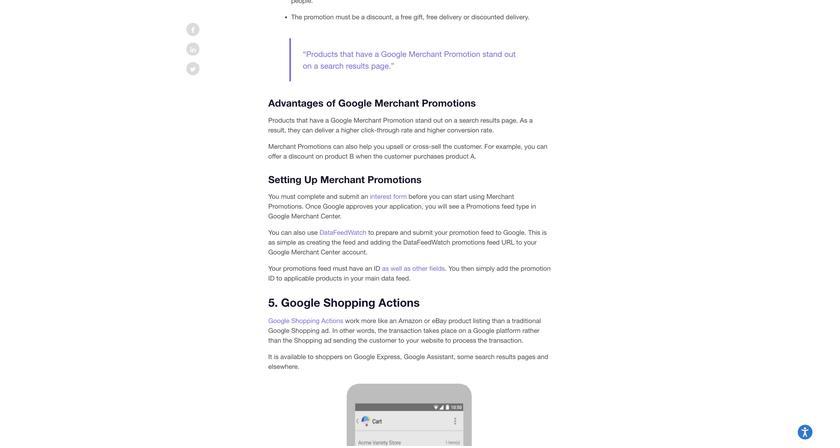 Task type: locate. For each thing, give the bounding box(es) containing it.
1 vertical spatial must
[[281, 193, 296, 200]]

you up will
[[429, 193, 440, 200]]

than up platform
[[492, 317, 505, 325]]

customer up express,
[[370, 337, 397, 344]]

feed left url
[[487, 239, 500, 246]]

applicable
[[284, 275, 314, 282]]

2 horizontal spatial promotion
[[521, 265, 551, 272]]

out for products that have a google merchant promotion stand out on a search results page.
[[505, 49, 516, 59]]

.
[[445, 265, 447, 272]]

main
[[366, 275, 380, 282]]

in right "type"
[[531, 203, 537, 210]]

1 horizontal spatial page.
[[502, 116, 519, 124]]

promotions up discount
[[298, 143, 332, 150]]

0 vertical spatial or
[[464, 13, 470, 21]]

0 horizontal spatial promotion
[[304, 13, 334, 21]]

promotions up the "then"
[[452, 239, 486, 246]]

process
[[453, 337, 477, 344]]

0 vertical spatial also
[[346, 143, 358, 150]]

promotions
[[452, 239, 486, 246], [283, 265, 317, 272]]

2 vertical spatial search
[[476, 353, 495, 361]]

promotion inside products that have a google merchant promotion stand out on a search results page. as a result, they can deliver a higher click-through rate and higher conversion rate.
[[384, 116, 414, 124]]

conversion
[[448, 126, 480, 134]]

1 horizontal spatial stand
[[483, 49, 503, 59]]

1 vertical spatial that
[[297, 116, 308, 124]]

the right sell
[[443, 143, 452, 150]]

or
[[464, 13, 470, 21], [406, 143, 412, 150], [425, 317, 431, 325]]

2 horizontal spatial or
[[464, 13, 470, 21]]

1 horizontal spatial submit
[[413, 229, 433, 236]]

id inside ". you then simply add the promotion id to applicable products in your main data feed."
[[269, 275, 275, 282]]

feed.
[[396, 275, 411, 282]]

id down the your
[[269, 275, 275, 282]]

1 vertical spatial also
[[294, 229, 306, 236]]

merchant
[[409, 49, 442, 59], [375, 97, 419, 109], [354, 116, 382, 124], [269, 143, 296, 150], [321, 174, 365, 185], [487, 193, 515, 200], [292, 213, 319, 220], [292, 249, 319, 256]]

stand inside products that have a google merchant promotion stand out on a search results page. as a result, they can deliver a higher click-through rate and higher conversion rate.
[[416, 116, 432, 124]]

higher
[[341, 126, 360, 134], [428, 126, 446, 134]]

0 horizontal spatial that
[[297, 116, 308, 124]]

is right it
[[274, 353, 279, 361]]

to down transaction
[[399, 337, 405, 344]]

as up data
[[382, 265, 389, 272]]

1 vertical spatial results
[[481, 116, 500, 124]]

promotions up the form
[[368, 174, 422, 185]]

1 vertical spatial search
[[460, 116, 479, 124]]

1 vertical spatial have
[[310, 116, 324, 124]]

product inside 'work more like an amazon or ebay product listing than a traditional google shopping ad. in other words, the transaction takes place on a google platform rather than the shopping ad sending the customer to your website to process the transaction.'
[[449, 317, 472, 325]]

other inside 'work more like an amazon or ebay product listing than a traditional google shopping ad. in other words, the transaction takes place on a google platform rather than the shopping ad sending the customer to your website to process the transaction.'
[[340, 327, 355, 334]]

other
[[413, 265, 428, 272], [340, 327, 355, 334]]

product left b
[[325, 152, 348, 160]]

or up takes
[[425, 317, 431, 325]]

0 vertical spatial you
[[269, 193, 279, 200]]

platform
[[497, 327, 521, 334]]

will
[[438, 203, 448, 210]]

on
[[303, 61, 312, 70], [445, 116, 453, 124], [316, 152, 323, 160], [459, 327, 467, 334], [345, 353, 352, 361]]

1 horizontal spatial other
[[413, 265, 428, 272]]

0 horizontal spatial datafeedwatch
[[320, 229, 367, 236]]

0 horizontal spatial also
[[294, 229, 306, 236]]

0 vertical spatial that
[[340, 49, 354, 59]]

1 horizontal spatial products
[[307, 49, 338, 59]]

0 vertical spatial id
[[374, 265, 381, 272]]

1 higher from the left
[[341, 126, 360, 134]]

product up place
[[449, 317, 472, 325]]

out inside products that have a google merchant promotion stand out on a search results page. as a result, they can deliver a higher click-through rate and higher conversion rate.
[[434, 116, 443, 124]]

discounted
[[472, 13, 504, 21]]

stand for products that have a google merchant promotion stand out on a search results page. as a result, they can deliver a higher click-through rate and higher conversion rate.
[[416, 116, 432, 124]]

to up adding
[[369, 229, 374, 236]]

promotion
[[304, 13, 334, 21], [450, 229, 480, 236], [521, 265, 551, 272]]

or inside the 'merchant promotions can also help you upsell or cross-sell the customer. for example, you can offer a discount on product b when the customer purchases product a.'
[[406, 143, 412, 150]]

1 vertical spatial products
[[269, 116, 295, 124]]

1 vertical spatial actions
[[322, 317, 344, 325]]

an inside 'work more like an amazon or ebay product listing than a traditional google shopping ad. in other words, the transaction takes place on a google platform rather than the shopping ad sending the customer to your website to process the transaction.'
[[390, 317, 397, 325]]

and up account.
[[358, 239, 369, 246]]

0 vertical spatial is
[[543, 229, 547, 236]]

1 vertical spatial out
[[434, 116, 443, 124]]

results inside it is available to shoppers on google express, google assistant, some search results pages and elsewhere.
[[497, 353, 516, 361]]

delivery.
[[506, 13, 530, 21]]

2 vertical spatial an
[[390, 317, 397, 325]]

0 horizontal spatial other
[[340, 327, 355, 334]]

delivery
[[440, 13, 462, 21]]

results inside products that have a google merchant promotion stand out on a search results page.
[[346, 61, 369, 70]]

start
[[454, 193, 468, 200]]

1 horizontal spatial that
[[340, 49, 354, 59]]

actions up in
[[322, 317, 344, 325]]

or right the upsell
[[406, 143, 412, 150]]

merchant inside products that have a google merchant promotion stand out on a search results page. as a result, they can deliver a higher click-through rate and higher conversion rate.
[[354, 116, 382, 124]]

and right rate
[[415, 126, 426, 134]]

0 vertical spatial have
[[356, 49, 373, 59]]

is inside 'to prepare and submit your promotion feed to google. this is as simple as creating the feed and adding the datafeedwatch promotions feed url to your google merchant center account.'
[[543, 229, 547, 236]]

you for you must complete and submit an interest form
[[269, 193, 279, 200]]

also
[[346, 143, 358, 150], [294, 229, 306, 236]]

0 vertical spatial promotion
[[444, 49, 481, 59]]

place
[[441, 327, 457, 334]]

in inside before you can start using merchant promotions. once google approves your application, you will see a promotions feed type in google merchant center.
[[531, 203, 537, 210]]

click-
[[361, 126, 377, 134]]

your inside ". you then simply add the promotion id to applicable products in your main data feed."
[[351, 275, 364, 282]]

0 horizontal spatial page.
[[372, 61, 391, 70]]

advantages
[[269, 97, 324, 109]]

the right add
[[510, 265, 519, 272]]

your down interest
[[375, 203, 388, 210]]

available
[[281, 353, 306, 361]]

1 horizontal spatial datafeedwatch
[[404, 239, 451, 246]]

1 vertical spatial in
[[344, 275, 349, 282]]

can inside before you can start using merchant promotions. once google approves your application, you will see a promotions feed type in google merchant center.
[[442, 193, 453, 200]]

that inside products that have a google merchant promotion stand out on a search results page. as a result, they can deliver a higher click-through rate and higher conversion rate.
[[297, 116, 308, 124]]

or right delivery
[[464, 13, 470, 21]]

discount
[[289, 152, 314, 160]]

promotion for products that have a google merchant promotion stand out on a search results page.
[[444, 49, 481, 59]]

your promotions feed must have an id as well as other fields
[[269, 265, 445, 272]]

to down google.
[[517, 239, 523, 246]]

0 horizontal spatial products
[[269, 116, 295, 124]]

you right .
[[449, 265, 460, 272]]

promotions up conversion
[[422, 97, 476, 109]]

product down customer.
[[446, 152, 469, 160]]

you up "simple"
[[269, 229, 279, 236]]

the down prepare
[[393, 239, 402, 246]]

up
[[305, 174, 318, 185]]

1 horizontal spatial than
[[492, 317, 505, 325]]

1 horizontal spatial free
[[427, 13, 438, 21]]

words,
[[357, 327, 377, 334]]

2 free from the left
[[427, 13, 438, 21]]

1 vertical spatial promotions
[[283, 265, 317, 272]]

1 horizontal spatial promotion
[[444, 49, 481, 59]]

page.
[[372, 61, 391, 70], [502, 116, 519, 124]]

results for products that have a google merchant promotion stand out on a search results page. as a result, they can deliver a higher click-through rate and higher conversion rate.
[[481, 116, 500, 124]]

1 horizontal spatial also
[[346, 143, 358, 150]]

linkedin image
[[190, 46, 196, 53]]

0 vertical spatial products
[[307, 49, 338, 59]]

products
[[316, 275, 342, 282]]

0 vertical spatial actions
[[379, 296, 420, 310]]

sell
[[432, 143, 441, 150]]

a
[[362, 13, 365, 21], [396, 13, 399, 21], [375, 49, 379, 59], [314, 61, 318, 70], [326, 116, 329, 124], [454, 116, 458, 124], [530, 116, 533, 124], [336, 126, 340, 134], [284, 152, 287, 160], [461, 203, 465, 210], [507, 317, 511, 325], [468, 327, 472, 334]]

1 vertical spatial id
[[269, 275, 275, 282]]

in down your promotions feed must have an id as well as other fields
[[344, 275, 349, 282]]

feed left "type"
[[502, 203, 515, 210]]

and inside products that have a google merchant promotion stand out on a search results page. as a result, they can deliver a higher click-through rate and higher conversion rate.
[[415, 126, 426, 134]]

like
[[378, 317, 388, 325]]

is
[[543, 229, 547, 236], [274, 353, 279, 361]]

transaction.
[[489, 337, 524, 344]]

have for products that have a google merchant promotion stand out on a search results page. as a result, they can deliver a higher click-through rate and higher conversion rate.
[[310, 116, 324, 124]]

to down the your
[[277, 275, 283, 282]]

search inside it is available to shoppers on google express, google assistant, some search results pages and elsewhere.
[[476, 353, 495, 361]]

your
[[375, 203, 388, 210], [435, 229, 448, 236], [524, 239, 537, 246], [351, 275, 364, 282], [407, 337, 419, 344]]

an up main
[[365, 265, 372, 272]]

an up approves
[[361, 193, 368, 200]]

search inside products that have a google merchant promotion stand out on a search results page. as a result, they can deliver a higher click-through rate and higher conversion rate.
[[460, 116, 479, 124]]

promotion
[[444, 49, 481, 59], [384, 116, 414, 124]]

0 vertical spatial stand
[[483, 49, 503, 59]]

on inside 'work more like an amazon or ebay product listing than a traditional google shopping ad. in other words, the transaction takes place on a google platform rather than the shopping ad sending the customer to your website to process the transaction.'
[[459, 327, 467, 334]]

your down will
[[435, 229, 448, 236]]

datafeedwatch down center.
[[320, 229, 367, 236]]

results
[[346, 61, 369, 70], [481, 116, 500, 124], [497, 353, 516, 361]]

submit
[[340, 193, 360, 200], [413, 229, 433, 236]]

0 horizontal spatial stand
[[416, 116, 432, 124]]

1 vertical spatial or
[[406, 143, 412, 150]]

0 horizontal spatial submit
[[340, 193, 360, 200]]

submit up approves
[[340, 193, 360, 200]]

1 vertical spatial customer
[[370, 337, 397, 344]]

free right gift,
[[427, 13, 438, 21]]

also up b
[[346, 143, 358, 150]]

0 vertical spatial promotions
[[452, 239, 486, 246]]

the promotion must be a discount, a free gift, free delivery or discounted delivery.
[[291, 13, 530, 21]]

products inside products that have a google merchant promotion stand out on a search results page. as a result, they can deliver a higher click-through rate and higher conversion rate.
[[269, 116, 295, 124]]

you
[[374, 143, 385, 150], [525, 143, 536, 150], [429, 193, 440, 200], [426, 203, 436, 210]]

actions
[[379, 296, 420, 310], [322, 317, 344, 325]]

merchant inside products that have a google merchant promotion stand out on a search results page.
[[409, 49, 442, 59]]

page. inside products that have a google merchant promotion stand out on a search results page. as a result, they can deliver a higher click-through rate and higher conversion rate.
[[502, 116, 519, 124]]

1 horizontal spatial id
[[374, 265, 381, 272]]

0 horizontal spatial out
[[434, 116, 443, 124]]

the
[[291, 13, 302, 21]]

promotions inside before you can start using merchant promotions. once google approves your application, you will see a promotions feed type in google merchant center.
[[467, 203, 500, 210]]

0 vertical spatial customer
[[385, 152, 412, 160]]

must left be
[[336, 13, 351, 21]]

out inside products that have a google merchant promotion stand out on a search results page.
[[505, 49, 516, 59]]

0 vertical spatial search
[[321, 61, 344, 70]]

you right help
[[374, 143, 385, 150]]

your down transaction
[[407, 337, 419, 344]]

the up center
[[332, 239, 341, 246]]

0 vertical spatial must
[[336, 13, 351, 21]]

products that have a google merchant promotion stand out on a search results page. as a result, they can deliver a higher click-through rate and higher conversion rate.
[[269, 116, 533, 134]]

to
[[369, 229, 374, 236], [496, 229, 502, 236], [517, 239, 523, 246], [277, 275, 283, 282], [399, 337, 405, 344], [446, 337, 452, 344], [308, 353, 314, 361]]

1 vertical spatial you
[[269, 229, 279, 236]]

feed up account.
[[343, 239, 356, 246]]

and right prepare
[[400, 229, 412, 236]]

1 vertical spatial an
[[365, 265, 372, 272]]

stand inside products that have a google merchant promotion stand out on a search results page.
[[483, 49, 503, 59]]

0 horizontal spatial promotions
[[283, 265, 317, 272]]

1 vertical spatial stand
[[416, 116, 432, 124]]

0 horizontal spatial or
[[406, 143, 412, 150]]

as up the feed.
[[404, 265, 411, 272]]

in
[[531, 203, 537, 210], [344, 275, 349, 282]]

0 vertical spatial datafeedwatch
[[320, 229, 367, 236]]

on inside products that have a google merchant promotion stand out on a search results page.
[[303, 61, 312, 70]]

the up the available
[[283, 337, 292, 344]]

0 horizontal spatial is
[[274, 353, 279, 361]]

to inside ". you then simply add the promotion id to applicable products in your main data feed."
[[277, 275, 283, 282]]

products inside products that have a google merchant promotion stand out on a search results page.
[[307, 49, 338, 59]]

results inside products that have a google merchant promotion stand out on a search results page. as a result, they can deliver a higher click-through rate and higher conversion rate.
[[481, 116, 500, 124]]

rate.
[[481, 126, 495, 134]]

prepare
[[376, 229, 399, 236]]

merchant inside the 'merchant promotions can also help you upsell or cross-sell the customer. for example, you can offer a discount on product b when the customer purchases product a.'
[[269, 143, 296, 150]]

customer
[[385, 152, 412, 160], [370, 337, 397, 344]]

customer down the upsell
[[385, 152, 412, 160]]

0 vertical spatial in
[[531, 203, 537, 210]]

promotion inside products that have a google merchant promotion stand out on a search results page.
[[444, 49, 481, 59]]

0 vertical spatial an
[[361, 193, 368, 200]]

it
[[269, 353, 272, 361]]

customer inside 'work more like an amazon or ebay product listing than a traditional google shopping ad. in other words, the transaction takes place on a google platform rather than the shopping ad sending the customer to your website to process the transaction.'
[[370, 337, 397, 344]]

you can also use datafeedwatch
[[269, 229, 367, 236]]

2 vertical spatial results
[[497, 353, 516, 361]]

datafeedwatch up fields
[[404, 239, 451, 246]]

free left gift,
[[401, 13, 412, 21]]

1 free from the left
[[401, 13, 412, 21]]

stand
[[483, 49, 503, 59], [416, 116, 432, 124]]

in inside ". you then simply add the promotion id to applicable products in your main data feed."
[[344, 275, 349, 282]]

0 horizontal spatial in
[[344, 275, 349, 282]]

must up promotions.
[[281, 193, 296, 200]]

products
[[307, 49, 338, 59], [269, 116, 295, 124]]

0 horizontal spatial id
[[269, 275, 275, 282]]

your down your promotions feed must have an id as well as other fields
[[351, 275, 364, 282]]

out
[[505, 49, 516, 59], [434, 116, 443, 124]]

products for products that have a google merchant promotion stand out on a search results page. as a result, they can deliver a higher click-through rate and higher conversion rate.
[[269, 116, 295, 124]]

have inside products that have a google merchant promotion stand out on a search results page.
[[356, 49, 373, 59]]

must
[[336, 13, 351, 21], [281, 193, 296, 200], [333, 265, 348, 272]]

1 vertical spatial page.
[[502, 116, 519, 124]]

0 horizontal spatial higher
[[341, 126, 360, 134]]

search inside products that have a google merchant promotion stand out on a search results page.
[[321, 61, 344, 70]]

2 vertical spatial or
[[425, 317, 431, 325]]

0 horizontal spatial free
[[401, 13, 412, 21]]

1 horizontal spatial is
[[543, 229, 547, 236]]

submit down application,
[[413, 229, 433, 236]]

1 horizontal spatial out
[[505, 49, 516, 59]]

must up products at the left bottom of the page
[[333, 265, 348, 272]]

0 vertical spatial promotion
[[304, 13, 334, 21]]

1 vertical spatial datafeedwatch
[[404, 239, 451, 246]]

higher left the click-
[[341, 126, 360, 134]]

merchant promotions can also help you upsell or cross-sell the customer. for example, you can offer a discount on product b when the customer purchases product a.
[[269, 143, 548, 160]]

search
[[321, 61, 344, 70], [460, 116, 479, 124], [476, 353, 495, 361]]

page. inside products that have a google merchant promotion stand out on a search results page.
[[372, 61, 391, 70]]

2 vertical spatial promotion
[[521, 265, 551, 272]]

1 horizontal spatial or
[[425, 317, 431, 325]]

2 vertical spatial you
[[449, 265, 460, 272]]

cross-
[[413, 143, 432, 150]]

and right pages
[[538, 353, 549, 361]]

actions up amazon
[[379, 296, 420, 310]]

page. for products that have a google merchant promotion stand out on a search results page. as a result, they can deliver a higher click-through rate and higher conversion rate.
[[502, 116, 519, 124]]

1 horizontal spatial higher
[[428, 126, 446, 134]]

can
[[303, 126, 313, 134], [333, 143, 344, 150], [537, 143, 548, 150], [442, 193, 453, 200], [281, 229, 292, 236]]

free
[[401, 13, 412, 21], [427, 13, 438, 21]]

other left fields
[[413, 265, 428, 272]]

listing
[[474, 317, 491, 325]]

to right the available
[[308, 353, 314, 361]]

that inside products that have a google merchant promotion stand out on a search results page.
[[340, 49, 354, 59]]

a inside the 'merchant promotions can also help you upsell or cross-sell the customer. for example, you can offer a discount on product b when the customer purchases product a.'
[[284, 152, 287, 160]]

higher up sell
[[428, 126, 446, 134]]

that
[[340, 49, 354, 59], [297, 116, 308, 124]]

and
[[415, 126, 426, 134], [327, 193, 338, 200], [400, 229, 412, 236], [358, 239, 369, 246], [538, 353, 549, 361]]

type
[[517, 203, 530, 210]]

google inside 'to prepare and submit your promotion feed to google. this is as simple as creating the feed and adding the datafeedwatch promotions feed url to your google merchant center account.'
[[269, 249, 290, 256]]

promotion for products that have a google merchant promotion stand out on a search results page. as a result, they can deliver a higher click-through rate and higher conversion rate.
[[384, 116, 414, 124]]

1 horizontal spatial in
[[531, 203, 537, 210]]

1 vertical spatial submit
[[413, 229, 433, 236]]

twitter image
[[190, 66, 196, 73]]

center.
[[321, 213, 342, 220]]

id up main
[[374, 265, 381, 272]]

1 vertical spatial other
[[340, 327, 355, 334]]

the
[[443, 143, 452, 150], [374, 152, 383, 160], [332, 239, 341, 246], [393, 239, 402, 246], [510, 265, 519, 272], [378, 327, 388, 334], [283, 337, 292, 344], [359, 337, 368, 344], [478, 337, 488, 344]]

datafeedwatch inside 'to prepare and submit your promotion feed to google. this is as simple as creating the feed and adding the datafeedwatch promotions feed url to your google merchant center account.'
[[404, 239, 451, 246]]

1 horizontal spatial promotion
[[450, 229, 480, 236]]

promotions down using
[[467, 203, 500, 210]]

also left use
[[294, 229, 306, 236]]

1 vertical spatial promotion
[[450, 229, 480, 236]]

1 vertical spatial is
[[274, 353, 279, 361]]

1 horizontal spatial promotions
[[452, 239, 486, 246]]

a.
[[471, 152, 477, 160]]

and inside it is available to shoppers on google express, google assistant, some search results pages and elsewhere.
[[538, 353, 549, 361]]

1 vertical spatial promotion
[[384, 116, 414, 124]]

than up it
[[269, 337, 281, 344]]

5. google shopping actions
[[269, 296, 420, 310]]

datafeedwatch
[[320, 229, 367, 236], [404, 239, 451, 246]]

other up sending
[[340, 327, 355, 334]]

you
[[269, 193, 279, 200], [269, 229, 279, 236], [449, 265, 460, 272]]

1 vertical spatial than
[[269, 337, 281, 344]]

google
[[381, 49, 407, 59], [339, 97, 372, 109], [331, 116, 352, 124], [323, 203, 344, 210], [269, 213, 290, 220], [269, 249, 290, 256], [281, 296, 321, 310], [269, 317, 290, 325], [269, 327, 290, 334], [474, 327, 495, 334], [354, 353, 375, 361], [404, 353, 425, 361]]

you up promotions.
[[269, 193, 279, 200]]

0 horizontal spatial promotion
[[384, 116, 414, 124]]

an right like in the left of the page
[[390, 317, 397, 325]]

have
[[356, 49, 373, 59], [310, 116, 324, 124], [350, 265, 364, 272]]

0 vertical spatial page.
[[372, 61, 391, 70]]

your
[[269, 265, 282, 272]]

0 vertical spatial out
[[505, 49, 516, 59]]

id
[[374, 265, 381, 272], [269, 275, 275, 282]]

have inside products that have a google merchant promotion stand out on a search results page. as a result, they can deliver a higher click-through rate and higher conversion rate.
[[310, 116, 324, 124]]

promotions up applicable
[[283, 265, 317, 272]]

results for products that have a google merchant promotion stand out on a search results page.
[[346, 61, 369, 70]]

0 vertical spatial results
[[346, 61, 369, 70]]

transaction
[[389, 327, 422, 334]]

is right this
[[543, 229, 547, 236]]



Task type: vqa. For each thing, say whether or not it's contained in the screenshot.


Task type: describe. For each thing, give the bounding box(es) containing it.
0 vertical spatial than
[[492, 317, 505, 325]]

application,
[[390, 203, 424, 210]]

example,
[[496, 143, 523, 150]]

once
[[306, 203, 321, 210]]

you inside ". you then simply add the promotion id to applicable products in your main data feed."
[[449, 265, 460, 272]]

the right "process"
[[478, 337, 488, 344]]

data
[[382, 275, 395, 282]]

work
[[345, 317, 360, 325]]

on inside it is available to shoppers on google express, google assistant, some search results pages and elsewhere.
[[345, 353, 352, 361]]

merchant inside 'to prepare and submit your promotion feed to google. this is as simple as creating the feed and adding the datafeedwatch promotions feed url to your google merchant center account.'
[[292, 249, 319, 256]]

promotion inside ". you then simply add the promotion id to applicable products in your main data feed."
[[521, 265, 551, 272]]

google.
[[504, 229, 527, 236]]

simple
[[277, 239, 296, 246]]

search for products that have a google merchant promotion stand out on a search results page. as a result, they can deliver a higher click-through rate and higher conversion rate.
[[460, 116, 479, 124]]

promotions inside 'to prepare and submit your promotion feed to google. this is as simple as creating the feed and adding the datafeedwatch promotions feed url to your google merchant center account.'
[[452, 239, 486, 246]]

use
[[308, 229, 318, 236]]

0 horizontal spatial than
[[269, 337, 281, 344]]

of
[[327, 97, 336, 109]]

an for have
[[365, 265, 372, 272]]

to inside it is available to shoppers on google express, google assistant, some search results pages and elsewhere.
[[308, 353, 314, 361]]

you for you can also use datafeedwatch
[[269, 229, 279, 236]]

then
[[462, 265, 475, 272]]

on inside the 'merchant promotions can also help you upsell or cross-sell the customer. for example, you can offer a discount on product b when the customer purchases product a.'
[[316, 152, 323, 160]]

screen shot 2018 08 27 at 1.46.46 pm  2 image
[[343, 378, 477, 446]]

google inside products that have a google merchant promotion stand out on a search results page. as a result, they can deliver a higher click-through rate and higher conversion rate.
[[331, 116, 352, 124]]

1 horizontal spatial actions
[[379, 296, 420, 310]]

your inside before you can start using merchant promotions. once google approves your application, you will see a promotions feed type in google merchant center.
[[375, 203, 388, 210]]

a inside before you can start using merchant promotions. once google approves your application, you will see a promotions feed type in google merchant center.
[[461, 203, 465, 210]]

assistant,
[[427, 353, 456, 361]]

add
[[497, 265, 508, 272]]

you left will
[[426, 203, 436, 210]]

your inside 'work more like an amazon or ebay product listing than a traditional google shopping ad. in other words, the transaction takes place on a google platform rather than the shopping ad sending the customer to your website to process the transaction.'
[[407, 337, 419, 344]]

promotions inside the 'merchant promotions can also help you upsell or cross-sell the customer. for example, you can offer a discount on product b when the customer purchases product a.'
[[298, 143, 332, 150]]

this
[[529, 229, 541, 236]]

the down like in the left of the page
[[378, 327, 388, 334]]

interest form link
[[370, 193, 407, 200]]

have for products that have a google merchant promotion stand out on a search results page.
[[356, 49, 373, 59]]

that for products that have a google merchant promotion stand out on a search results page. as a result, they can deliver a higher click-through rate and higher conversion rate.
[[297, 116, 308, 124]]

complete
[[298, 193, 325, 200]]

ad.
[[322, 327, 331, 334]]

you right "example,"
[[525, 143, 536, 150]]

shoppers
[[316, 353, 343, 361]]

before you can start using merchant promotions. once google approves your application, you will see a promotions feed type in google merchant center.
[[269, 193, 537, 220]]

be
[[352, 13, 360, 21]]

feed up products at the left bottom of the page
[[319, 265, 331, 272]]

the down words,
[[359, 337, 368, 344]]

setting up merchant promotions
[[269, 174, 422, 185]]

page. for products that have a google merchant promotion stand out on a search results page.
[[372, 61, 391, 70]]

facebook image
[[191, 27, 195, 33]]

help
[[360, 143, 372, 150]]

datafeedwatch link
[[320, 229, 367, 236]]

in
[[333, 327, 338, 334]]

google inside products that have a google merchant promotion stand out on a search results page.
[[381, 49, 407, 59]]

also inside the 'merchant promotions can also help you upsell or cross-sell the customer. for example, you can offer a discount on product b when the customer purchases product a.'
[[346, 143, 358, 150]]

result,
[[269, 126, 286, 134]]

2 vertical spatial have
[[350, 265, 364, 272]]

as well as other fields link
[[382, 265, 445, 272]]

to left google.
[[496, 229, 502, 236]]

promotion inside 'to prepare and submit your promotion feed to google. this is as simple as creating the feed and adding the datafeedwatch promotions feed url to your google merchant center account.'
[[450, 229, 480, 236]]

the right when
[[374, 152, 383, 160]]

more
[[362, 317, 376, 325]]

discount,
[[367, 13, 394, 21]]

pages
[[518, 353, 536, 361]]

upsell
[[387, 143, 404, 150]]

submit inside 'to prepare and submit your promotion feed to google. this is as simple as creating the feed and adding the datafeedwatch promotions feed url to your google merchant center account.'
[[413, 229, 433, 236]]

express,
[[377, 353, 402, 361]]

you must complete and submit an interest form
[[269, 193, 407, 200]]

as right "simple"
[[298, 239, 305, 246]]

products that have a google merchant promotion stand out on a search results page.
[[303, 49, 516, 70]]

purchases
[[414, 152, 444, 160]]

results for it is available to shoppers on google express, google assistant, some search results pages and elsewhere.
[[497, 353, 516, 361]]

products for products that have a google merchant promotion stand out on a search results page.
[[307, 49, 338, 59]]

customer inside the 'merchant promotions can also help you upsell or cross-sell the customer. for example, you can offer a discount on product b when the customer purchases product a.'
[[385, 152, 412, 160]]

when
[[356, 152, 372, 160]]

that for products that have a google merchant promotion stand out on a search results page.
[[340, 49, 354, 59]]

or inside 'work more like an amazon or ebay product listing than a traditional google shopping ad. in other words, the transaction takes place on a google platform rather than the shopping ad sending the customer to your website to process the transaction.'
[[425, 317, 431, 325]]

website
[[421, 337, 444, 344]]

0 vertical spatial submit
[[340, 193, 360, 200]]

google shopping actions link
[[269, 317, 344, 325]]

before
[[409, 193, 428, 200]]

feed left google.
[[481, 229, 494, 236]]

. you then simply add the promotion id to applicable products in your main data feed.
[[269, 265, 551, 282]]

rather
[[523, 327, 540, 334]]

well
[[391, 265, 402, 272]]

to down place
[[446, 337, 452, 344]]

the inside ". you then simply add the promotion id to applicable products in your main data feed."
[[510, 265, 519, 272]]

to prepare and submit your promotion feed to google. this is as simple as creating the feed and adding the datafeedwatch promotions feed url to your google merchant center account.
[[269, 229, 547, 256]]

see
[[449, 203, 460, 210]]

search for it is available to shoppers on google express, google assistant, some search results pages and elsewhere.
[[476, 353, 495, 361]]

0 horizontal spatial actions
[[322, 317, 344, 325]]

is inside it is available to shoppers on google express, google assistant, some search results pages and elsewhere.
[[274, 353, 279, 361]]

approves
[[346, 203, 373, 210]]

ebay
[[432, 317, 447, 325]]

advantages of google merchant promotions
[[269, 97, 476, 109]]

2 higher from the left
[[428, 126, 446, 134]]

ad
[[324, 337, 332, 344]]

through
[[377, 126, 400, 134]]

gift,
[[414, 13, 425, 21]]

for
[[485, 143, 495, 150]]

an for submit
[[361, 193, 368, 200]]

on inside products that have a google merchant promotion stand out on a search results page. as a result, they can deliver a higher click-through rate and higher conversion rate.
[[445, 116, 453, 124]]

feed inside before you can start using merchant promotions. once google approves your application, you will see a promotions feed type in google merchant center.
[[502, 203, 515, 210]]

as left "simple"
[[269, 239, 275, 246]]

they
[[288, 126, 301, 134]]

account.
[[343, 249, 368, 256]]

fields
[[430, 265, 445, 272]]

url
[[502, 239, 515, 246]]

interest
[[370, 193, 392, 200]]

out for products that have a google merchant promotion stand out on a search results page. as a result, they can deliver a higher click-through rate and higher conversion rate.
[[434, 116, 443, 124]]

google shopping actions
[[269, 317, 344, 325]]

as
[[520, 116, 528, 124]]

2 vertical spatial must
[[333, 265, 348, 272]]

it is available to shoppers on google express, google assistant, some search results pages and elsewhere.
[[269, 353, 549, 370]]

rate
[[402, 126, 413, 134]]

sending
[[334, 337, 357, 344]]

customer.
[[454, 143, 483, 150]]

search for products that have a google merchant promotion stand out on a search results page.
[[321, 61, 344, 70]]

work more like an amazon or ebay product listing than a traditional google shopping ad. in other words, the transaction takes place on a google platform rather than the shopping ad sending the customer to your website to process the transaction.
[[269, 317, 541, 344]]

traditional
[[512, 317, 541, 325]]

b
[[350, 152, 354, 160]]

some
[[458, 353, 474, 361]]

can inside products that have a google merchant promotion stand out on a search results page. as a result, they can deliver a higher click-through rate and higher conversion rate.
[[303, 126, 313, 134]]

open accessibe: accessibility options, statement and help image
[[802, 428, 810, 437]]

5.
[[269, 296, 278, 310]]

takes
[[424, 327, 440, 334]]

stand for products that have a google merchant promotion stand out on a search results page.
[[483, 49, 503, 59]]

your down this
[[524, 239, 537, 246]]

0 vertical spatial other
[[413, 265, 428, 272]]

form
[[394, 193, 407, 200]]

and up center.
[[327, 193, 338, 200]]

simply
[[476, 265, 495, 272]]



